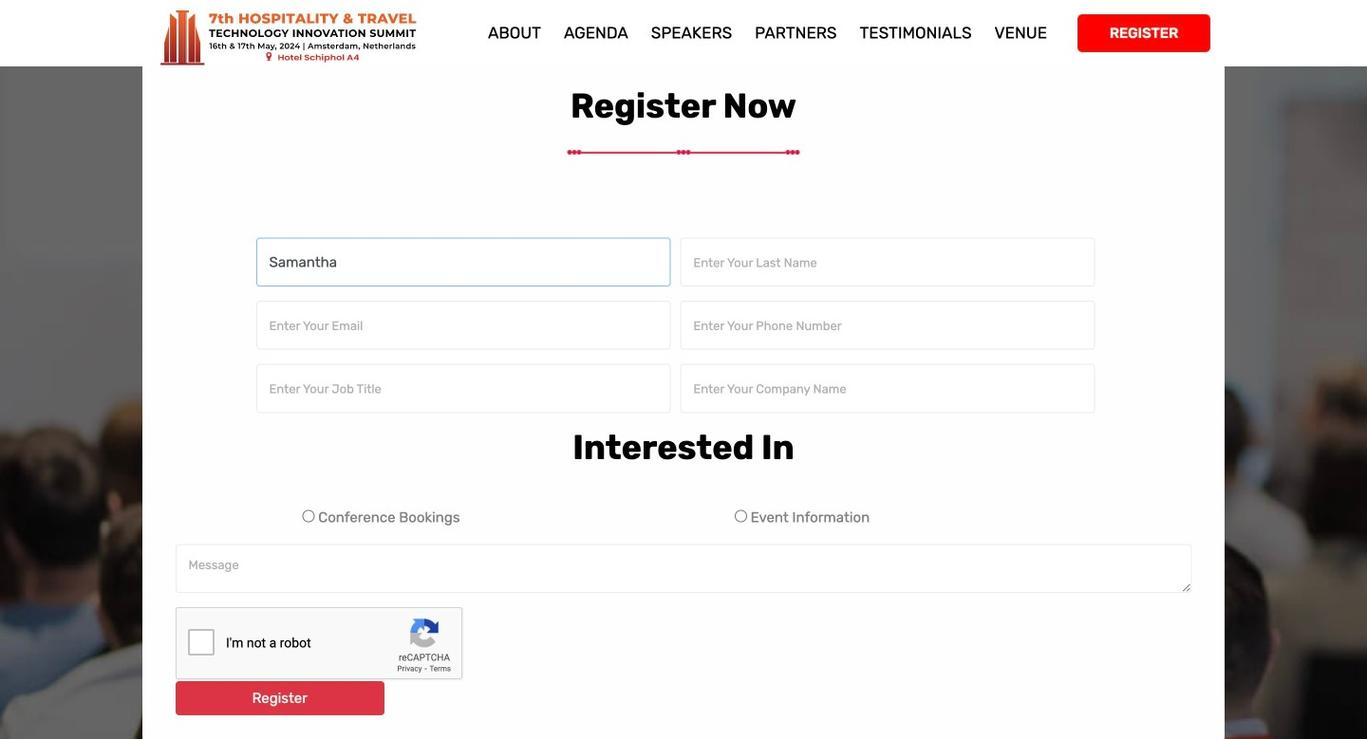 Task type: vqa. For each thing, say whether or not it's contained in the screenshot.
TWITTER image on the left top of the page
no



Task type: describe. For each thing, give the bounding box(es) containing it.
Enter Your Phone Number text field
[[680, 301, 1095, 350]]

logo image
[[157, 0, 453, 75]]

Enter Your Job Title text field
[[256, 364, 671, 413]]



Task type: locate. For each thing, give the bounding box(es) containing it.
Enter Your Company Name text field
[[680, 364, 1095, 413]]

Enter Your First Name text field
[[256, 238, 671, 287]]

Enter Your Last Name text field
[[680, 238, 1095, 287]]

form
[[156, 238, 1206, 730]]

Message text field
[[175, 545, 1192, 594]]

None radio
[[302, 510, 315, 523]]

None radio
[[735, 510, 747, 523]]

Enter Your Email email field
[[256, 301, 671, 350]]



